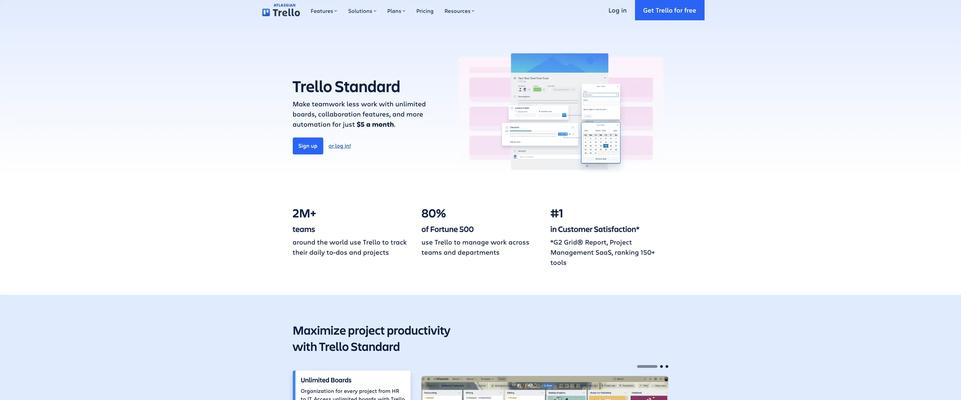 Task type: locate. For each thing, give the bounding box(es) containing it.
1 horizontal spatial and
[[393, 110, 405, 119]]

2m+ teams around the world use trello to track their daily to-dos and projects
[[293, 205, 407, 257]]

1 horizontal spatial in
[[622, 6, 627, 14]]

*g2
[[551, 238, 563, 247]]

features button
[[305, 0, 343, 20]]

project inside the unlimited boards organization for every project from hr to it. access unlimited boards with trell
[[359, 388, 377, 395]]

0 horizontal spatial work
[[361, 99, 377, 109]]

0 horizontal spatial and
[[349, 248, 362, 257]]

teams up around at the bottom of page
[[293, 224, 315, 235]]

get trello for free link
[[635, 0, 705, 20]]

1 vertical spatial standard
[[351, 339, 400, 355]]

standard
[[335, 75, 401, 97], [351, 339, 400, 355]]

make
[[293, 99, 310, 109]]

1 horizontal spatial work
[[491, 238, 507, 247]]

0 vertical spatial for
[[675, 6, 683, 14]]

track
[[391, 238, 407, 247]]

to down "500" at the left of page
[[454, 238, 461, 247]]

1 vertical spatial teams
[[422, 248, 442, 257]]

0 vertical spatial in
[[622, 6, 627, 14]]

1 vertical spatial unlimited
[[333, 396, 357, 401]]

1 vertical spatial for
[[332, 120, 341, 129]]

to left it.
[[301, 396, 306, 401]]

0 horizontal spatial unlimited
[[333, 396, 357, 401]]

1 horizontal spatial use
[[422, 238, 433, 247]]

month
[[372, 120, 394, 129]]

$5
[[357, 120, 365, 129]]

standard inside maximize project productivity with trello standard
[[351, 339, 400, 355]]

teams down 'of'
[[422, 248, 442, 257]]

500
[[460, 224, 474, 235]]

2 vertical spatial for
[[336, 388, 343, 395]]

1 vertical spatial in
[[551, 224, 557, 235]]

work up features,
[[361, 99, 377, 109]]

a
[[366, 120, 371, 129]]

with inside the make teamwork less work with unlimited boards, collaboration features, and more automation for just
[[379, 99, 394, 109]]

use down 'of'
[[422, 238, 433, 247]]

trello inside 2m+ teams around the world use trello to track their daily to-dos and projects
[[363, 238, 381, 247]]

0 vertical spatial unlimited
[[396, 99, 426, 109]]

0 vertical spatial teams
[[293, 224, 315, 235]]

unlimited
[[301, 376, 330, 385]]

tools
[[551, 258, 567, 268]]

trello
[[656, 6, 673, 14], [293, 75, 332, 97], [363, 238, 381, 247], [435, 238, 452, 247], [319, 339, 349, 355]]

2 vertical spatial with
[[378, 396, 390, 401]]

unlimited
[[396, 99, 426, 109], [333, 396, 357, 401]]

free
[[685, 6, 697, 14]]

project
[[348, 323, 385, 339], [359, 388, 377, 395]]

to
[[382, 238, 389, 247], [454, 238, 461, 247], [301, 396, 306, 401]]

1 horizontal spatial to
[[382, 238, 389, 247]]

for left "free"
[[675, 6, 683, 14]]

get trello for free
[[643, 6, 697, 14]]

#1
[[551, 205, 564, 221]]

0 vertical spatial project
[[348, 323, 385, 339]]

and inside 80% of fortune 500 use trello to manage work across teams and departments
[[444, 248, 456, 257]]

customer
[[558, 224, 593, 235]]

in right the log
[[622, 6, 627, 14]]

dos
[[336, 248, 348, 257]]

0 horizontal spatial use
[[350, 238, 361, 247]]

2 horizontal spatial and
[[444, 248, 456, 257]]

work left across at the right of the page
[[491, 238, 507, 247]]

boards
[[331, 376, 352, 385]]

1 vertical spatial project
[[359, 388, 377, 395]]

management
[[551, 248, 594, 257]]

teams inside 80% of fortune 500 use trello to manage work across teams and departments
[[422, 248, 442, 257]]

unlimited up more
[[396, 99, 426, 109]]

80%
[[422, 205, 446, 221]]

with inside maximize project productivity with trello standard
[[293, 339, 317, 355]]

150+
[[641, 248, 655, 257]]

for down boards
[[336, 388, 343, 395]]

1 horizontal spatial unlimited
[[396, 99, 426, 109]]

or log in! link
[[323, 138, 357, 154]]

unlimited down every
[[333, 396, 357, 401]]

teams
[[293, 224, 315, 235], [422, 248, 442, 257]]

2 use from the left
[[422, 238, 433, 247]]

trello standard
[[293, 75, 401, 97]]

pricing link
[[411, 0, 439, 20]]

log
[[335, 142, 343, 149]]

for
[[675, 6, 683, 14], [332, 120, 341, 129], [336, 388, 343, 395]]

in up *g2
[[551, 224, 557, 235]]

resources button
[[439, 0, 480, 20]]

use inside 2m+ teams around the world use trello to track their daily to-dos and projects
[[350, 238, 361, 247]]

automation
[[293, 120, 331, 129]]

1 vertical spatial with
[[293, 339, 317, 355]]

and inside 2m+ teams around the world use trello to track their daily to-dos and projects
[[349, 248, 362, 257]]

pricing
[[417, 7, 434, 14]]

0 vertical spatial work
[[361, 99, 377, 109]]

it.
[[308, 396, 313, 401]]

fortune
[[430, 224, 458, 235]]

illustration showing the features of trello standard image
[[454, 49, 669, 173]]

1 horizontal spatial teams
[[422, 248, 442, 257]]

access
[[314, 396, 332, 401]]

0 horizontal spatial to
[[301, 396, 306, 401]]

0 horizontal spatial in
[[551, 224, 557, 235]]

for inside the unlimited boards organization for every project from hr to it. access unlimited boards with trell
[[336, 388, 343, 395]]

to inside 80% of fortune 500 use trello to manage work across teams and departments
[[454, 238, 461, 247]]

and down fortune
[[444, 248, 456, 257]]

sign
[[299, 142, 310, 149]]

or log in!
[[329, 142, 351, 149]]

or
[[329, 142, 334, 149]]

2m+
[[293, 205, 316, 221]]

project inside maximize project productivity with trello standard
[[348, 323, 385, 339]]

$5 a month .
[[357, 120, 396, 129]]

unlimited boards organization for every project from hr to it. access unlimited boards with trell
[[301, 376, 405, 401]]

saas,
[[596, 248, 613, 257]]

project
[[610, 238, 632, 247]]

with
[[379, 99, 394, 109], [293, 339, 317, 355], [378, 396, 390, 401]]

log
[[609, 6, 620, 14]]

to left track
[[382, 238, 389, 247]]

0 horizontal spatial teams
[[293, 224, 315, 235]]

in!
[[345, 142, 351, 149]]

organization
[[301, 388, 334, 395]]

to-
[[327, 248, 336, 257]]

just
[[343, 120, 355, 129]]

boards
[[359, 396, 377, 401]]

resources
[[445, 7, 471, 14]]

across
[[509, 238, 530, 247]]

unlimited inside the unlimited boards organization for every project from hr to it. access unlimited boards with trell
[[333, 396, 357, 401]]

for down collaboration
[[332, 120, 341, 129]]

.
[[394, 120, 396, 129]]

0 vertical spatial with
[[379, 99, 394, 109]]

1 use from the left
[[350, 238, 361, 247]]

in inside #1 in customer satisfaction* *g2 grid® report, project management saas, ranking 150+ tools
[[551, 224, 557, 235]]

in
[[622, 6, 627, 14], [551, 224, 557, 235]]

use
[[350, 238, 361, 247], [422, 238, 433, 247]]

and right dos
[[349, 248, 362, 257]]

and
[[393, 110, 405, 119], [349, 248, 362, 257], [444, 248, 456, 257]]

more
[[407, 110, 423, 119]]

work
[[361, 99, 377, 109], [491, 238, 507, 247]]

every
[[344, 388, 358, 395]]

report,
[[585, 238, 608, 247]]

2 horizontal spatial to
[[454, 238, 461, 247]]

satisfaction*
[[594, 224, 640, 235]]

plans
[[387, 7, 402, 14]]

1 vertical spatial work
[[491, 238, 507, 247]]

80% of fortune 500 use trello to manage work across teams and departments
[[422, 205, 530, 257]]

use right world
[[350, 238, 361, 247]]

and up .
[[393, 110, 405, 119]]



Task type: vqa. For each thing, say whether or not it's contained in the screenshot.
the left as
no



Task type: describe. For each thing, give the bounding box(es) containing it.
their
[[293, 248, 308, 257]]

plans button
[[382, 0, 411, 20]]

features
[[311, 7, 333, 14]]

trello inside 80% of fortune 500 use trello to manage work across teams and departments
[[435, 238, 452, 247]]

make teamwork less work with unlimited boards, collaboration features, and more automation for just
[[293, 99, 426, 129]]

log in link
[[601, 0, 635, 20]]

sign up
[[299, 142, 318, 149]]

with inside the unlimited boards organization for every project from hr to it. access unlimited boards with trell
[[378, 396, 390, 401]]

around
[[293, 238, 316, 247]]

work inside the make teamwork less work with unlimited boards, collaboration features, and more automation for just
[[361, 99, 377, 109]]

up
[[311, 142, 318, 149]]

#1 in customer satisfaction* *g2 grid® report, project management saas, ranking 150+ tools
[[551, 205, 655, 268]]

ranking
[[615, 248, 639, 257]]

of
[[422, 224, 429, 235]]

daily
[[309, 248, 325, 257]]

in for log
[[622, 6, 627, 14]]

to inside the unlimited boards organization for every project from hr to it. access unlimited boards with trell
[[301, 396, 306, 401]]

manage
[[463, 238, 489, 247]]

get
[[643, 6, 654, 14]]

and inside the make teamwork less work with unlimited boards, collaboration features, and more automation for just
[[393, 110, 405, 119]]

teamwork
[[312, 99, 345, 109]]

for inside the make teamwork less work with unlimited boards, collaboration features, and more automation for just
[[332, 120, 341, 129]]

in for #1
[[551, 224, 557, 235]]

grid®
[[564, 238, 584, 247]]

0 vertical spatial standard
[[335, 75, 401, 97]]

productivity
[[387, 323, 451, 339]]

unlimited inside the make teamwork less work with unlimited boards, collaboration features, and more automation for just
[[396, 99, 426, 109]]

collaboration
[[318, 110, 361, 119]]

work inside 80% of fortune 500 use trello to manage work across teams and departments
[[491, 238, 507, 247]]

solutions
[[348, 7, 373, 14]]

maximize project productivity with trello standard
[[293, 323, 451, 355]]

solutions button
[[343, 0, 382, 20]]

boards,
[[293, 110, 316, 119]]

features,
[[363, 110, 391, 119]]

hr
[[392, 388, 400, 395]]

projects
[[363, 248, 389, 257]]

maximize
[[293, 323, 346, 339]]

log in
[[609, 6, 627, 14]]

departments
[[458, 248, 500, 257]]

from
[[379, 388, 391, 395]]

trello inside maximize project productivity with trello standard
[[319, 339, 349, 355]]

less
[[347, 99, 360, 109]]

the
[[317, 238, 328, 247]]

teams inside 2m+ teams around the world use trello to track their daily to-dos and projects
[[293, 224, 315, 235]]

to inside 2m+ teams around the world use trello to track their daily to-dos and projects
[[382, 238, 389, 247]]

atlassian trello image
[[262, 4, 300, 17]]

world
[[330, 238, 348, 247]]

sign up link
[[293, 138, 323, 155]]

use inside 80% of fortune 500 use trello to manage work across teams and departments
[[422, 238, 433, 247]]



